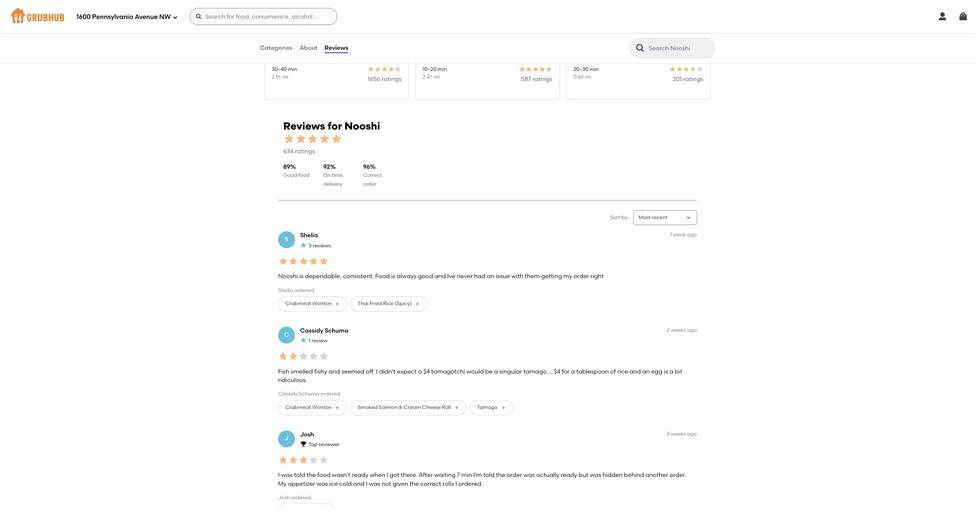 Task type: locate. For each thing, give the bounding box(es) containing it.
2 ready from the left
[[561, 472, 578, 479]]

4 a from the left
[[670, 368, 674, 375]]

0 horizontal spatial an
[[487, 273, 495, 280]]

min inside i was told the food wasn't ready when i got there. after waiting 7 min i'm told the order was actually ready but was hidden behind another order. my appetizer was ice cold and i was not given the correct rolls i ordered.
[[461, 472, 472, 479]]

1 crabmeat wonton from the top
[[285, 301, 332, 307]]

told
[[294, 472, 305, 479], [483, 472, 495, 479]]

1 crabmeat wonton button from the top
[[278, 296, 347, 312]]

dependable,
[[305, 273, 342, 280]]

1 vertical spatial shelia
[[278, 287, 293, 293]]

of
[[610, 368, 616, 375]]

ratings right the 201
[[684, 75, 703, 83]]

0 vertical spatial shelia
[[300, 232, 318, 239]]

1 vertical spatial an
[[642, 368, 650, 375]]

1 horizontal spatial for
[[562, 368, 570, 375]]

3 ago from the top
[[687, 431, 697, 437]]

0 vertical spatial josh
[[300, 431, 314, 438]]

ago for nooshi is dependable, consistent. food is always good and ive never had an issue with them getting my order right
[[687, 232, 697, 238]]

1 horizontal spatial ready
[[561, 472, 578, 479]]

1 horizontal spatial $4
[[554, 368, 561, 375]]

1 horizontal spatial is
[[391, 273, 396, 280]]

crabmeat wonton down cassidy  schuma ordered:
[[285, 405, 332, 410]]

0 horizontal spatial is
[[299, 273, 304, 280]]

ihop
[[272, 44, 289, 53]]

is
[[299, 273, 304, 280], [391, 273, 396, 280], [664, 368, 668, 375]]

about button
[[299, 33, 318, 63]]

1 horizontal spatial schuma
[[325, 327, 349, 334]]

cassidy  schuma
[[300, 327, 349, 334]]

but
[[579, 472, 589, 479]]

0 vertical spatial for
[[328, 120, 342, 132]]

mi for 587 ratings
[[434, 74, 440, 80]]

20–30
[[574, 66, 589, 72]]

reviews right about
[[325, 44, 348, 51]]

cassidy down ridiculous.
[[278, 391, 298, 397]]

shelia
[[300, 232, 318, 239], [278, 287, 293, 293]]

weeks up the order.
[[671, 431, 686, 437]]

ordered: down appetizer
[[291, 495, 312, 501]]

main navigation navigation
[[0, 0, 975, 33]]

0 horizontal spatial josh
[[278, 495, 290, 501]]

2 ago from the top
[[687, 327, 697, 333]]

1 horizontal spatial cassidy
[[300, 327, 323, 334]]

Sort by: field
[[639, 214, 668, 221]]

7
[[457, 472, 460, 479]]

min right the 7
[[461, 472, 472, 479]]

i inside the fish smelled fishy and seemed off. i didn't expect a $4 tamagotchi would be a singular tamago.... $4 for a tablespoon of rice and an egg is a bit ridiculous.
[[376, 368, 378, 375]]

by:
[[622, 214, 629, 220]]

1 left week
[[670, 232, 672, 238]]

1 vertical spatial food
[[317, 472, 331, 479]]

food right "good"
[[298, 172, 310, 178]]

is right egg
[[664, 368, 668, 375]]

2 wonton from the top
[[312, 405, 332, 410]]

cassidy for cassidy  schuma ordered:
[[278, 391, 298, 397]]

0 horizontal spatial told
[[294, 472, 305, 479]]

the
[[307, 472, 316, 479], [496, 472, 505, 479], [410, 480, 419, 488]]

1 vertical spatial for
[[562, 368, 570, 375]]

plus icon image for thai fried rice (spicy) button
[[415, 301, 420, 306]]

nooshi up 96
[[345, 120, 380, 132]]

1 vertical spatial weeks
[[671, 431, 686, 437]]

p.f. chang's  logo image
[[567, 0, 710, 52]]

with
[[512, 273, 524, 280]]

crabmeat wonton button down shelia ordered:
[[278, 296, 347, 312]]

an right had
[[487, 273, 495, 280]]

2 vertical spatial order
[[507, 472, 522, 479]]

american
[[284, 56, 308, 62]]

was left the actually
[[524, 472, 535, 479]]

weeks right 2
[[671, 327, 686, 333]]

reviews inside button
[[325, 44, 348, 51]]

2 $4 from the left
[[554, 368, 561, 375]]

cassidy
[[300, 327, 323, 334], [278, 391, 298, 397]]

2 horizontal spatial order
[[574, 273, 589, 280]]

2 vertical spatial ordered:
[[291, 495, 312, 501]]

svg image
[[938, 11, 948, 22], [173, 15, 178, 20]]

them
[[525, 273, 540, 280]]

1 crabmeat from the top
[[285, 301, 311, 307]]

1 horizontal spatial food
[[317, 472, 331, 479]]

not
[[382, 480, 391, 488]]

schuma down ridiculous.
[[299, 391, 319, 397]]

0 horizontal spatial the
[[307, 472, 316, 479]]

weeks for fish smelled fishy and seemed off. i didn't expect a $4 tamagotchi would be a singular tamago.... $4 for a tablespoon of rice and an egg is a bit ridiculous.
[[671, 327, 686, 333]]

0 horizontal spatial $4
[[423, 368, 430, 375]]

reviews for reviews for nooshi
[[283, 120, 325, 132]]

singular
[[500, 368, 522, 375]]

star icon image
[[368, 66, 375, 73], [375, 66, 381, 73], [381, 66, 388, 73], [388, 66, 395, 73], [395, 66, 402, 73], [395, 66, 402, 73], [519, 66, 526, 73], [526, 66, 532, 73], [532, 66, 539, 73], [539, 66, 546, 73], [546, 66, 553, 73], [546, 66, 553, 73], [670, 66, 676, 73], [676, 66, 683, 73], [683, 66, 690, 73], [690, 66, 697, 73], [690, 66, 697, 73], [697, 66, 703, 73], [283, 133, 295, 145], [295, 133, 307, 145], [307, 133, 319, 145], [319, 133, 331, 145], [331, 133, 342, 145], [300, 242, 307, 249], [278, 256, 288, 266], [288, 256, 299, 266], [299, 256, 309, 266], [309, 256, 319, 266], [319, 256, 329, 266], [300, 337, 307, 344], [278, 351, 288, 362], [288, 351, 299, 362], [299, 351, 309, 362], [309, 351, 319, 362], [319, 351, 329, 362], [278, 455, 288, 465], [288, 455, 299, 465], [299, 455, 309, 465], [309, 455, 319, 465], [319, 455, 329, 465]]

ratings right 1656 in the left of the page
[[382, 75, 402, 83]]

0 vertical spatial wonton
[[312, 301, 332, 307]]

crabmeat for is
[[285, 301, 311, 307]]

an left egg
[[642, 368, 650, 375]]

1 vertical spatial order
[[574, 273, 589, 280]]

wonton down cassidy  schuma ordered:
[[312, 405, 332, 410]]

1 horizontal spatial 1
[[670, 232, 672, 238]]

a
[[418, 368, 422, 375], [494, 368, 498, 375], [571, 368, 575, 375], [670, 368, 674, 375]]

0 horizontal spatial shelia
[[278, 287, 293, 293]]

ihop american
[[272, 44, 308, 62]]

josh
[[300, 431, 314, 438], [278, 495, 290, 501]]

1 horizontal spatial told
[[483, 472, 495, 479]]

mi inside 10–20 min 2.47 mi
[[434, 74, 440, 80]]

nooshi up shelia ordered:
[[278, 273, 298, 280]]

201 ratings
[[673, 75, 703, 83]]

i
[[376, 368, 378, 375], [278, 472, 280, 479], [387, 472, 388, 479], [366, 480, 368, 488], [456, 480, 457, 488]]

got
[[390, 472, 400, 479]]

is right food
[[391, 273, 396, 280]]

0 horizontal spatial cassidy
[[278, 391, 298, 397]]

1 vertical spatial ago
[[687, 327, 697, 333]]

1 horizontal spatial 3
[[667, 431, 670, 437]]

crabmeat wonton button down cassidy  schuma ordered:
[[278, 400, 347, 415]]

and right cold
[[353, 480, 365, 488]]

i right off.
[[376, 368, 378, 375]]

2 crabmeat wonton from the top
[[285, 405, 332, 410]]

0 vertical spatial schuma
[[325, 327, 349, 334]]

1 horizontal spatial mi
[[434, 74, 440, 80]]

1 review
[[309, 338, 328, 344]]

1 ago from the top
[[687, 232, 697, 238]]

and left ive
[[435, 273, 446, 280]]

crabmeat
[[285, 301, 311, 307], [285, 405, 311, 410]]

1 vertical spatial crabmeat
[[285, 405, 311, 410]]

0 horizontal spatial svg image
[[173, 15, 178, 20]]

1 vertical spatial 3
[[667, 431, 670, 437]]

for left tablespoon
[[562, 368, 570, 375]]

0 vertical spatial food
[[298, 172, 310, 178]]

1 horizontal spatial an
[[642, 368, 650, 375]]

min inside 10–20 min 2.47 mi
[[438, 66, 447, 72]]

was down when
[[369, 480, 380, 488]]

0 horizontal spatial svg image
[[195, 13, 202, 20]]

josh down my
[[278, 495, 290, 501]]

fishy
[[314, 368, 327, 375]]

my
[[564, 273, 572, 280]]

is up shelia ordered:
[[299, 273, 304, 280]]

0 vertical spatial 1
[[670, 232, 672, 238]]

told up appetizer
[[294, 472, 305, 479]]

1 horizontal spatial order
[[507, 472, 522, 479]]

for up 92
[[328, 120, 342, 132]]

rice
[[618, 368, 628, 375]]

most recent
[[639, 214, 668, 220]]

the up appetizer
[[307, 472, 316, 479]]

min inside 30–40 min 2.16 mi
[[288, 66, 297, 72]]

1 weeks from the top
[[671, 327, 686, 333]]

1 vertical spatial schuma
[[299, 391, 319, 397]]

89
[[283, 163, 290, 170]]

a right be
[[494, 368, 498, 375]]

good
[[283, 172, 297, 178]]

crabmeat wonton for smelled
[[285, 405, 332, 410]]

3
[[309, 243, 312, 249], [667, 431, 670, 437]]

week
[[673, 232, 686, 238]]

plus icon image inside tamago button
[[501, 405, 506, 410]]

3 mi from the left
[[586, 74, 592, 80]]

1 vertical spatial reviews
[[283, 120, 325, 132]]

96 correct order
[[363, 163, 382, 187]]

1 vertical spatial crabmeat wonton button
[[278, 400, 347, 415]]

an
[[487, 273, 495, 280], [642, 368, 650, 375]]

ready left but
[[561, 472, 578, 479]]

2 vertical spatial ago
[[687, 431, 697, 437]]

cassidy  schuma ordered:
[[278, 391, 341, 397]]

actually
[[536, 472, 560, 479]]

1 vertical spatial nooshi
[[278, 273, 298, 280]]

ordered: for josh
[[291, 495, 312, 501]]

food
[[375, 273, 390, 280]]

a left bit at right bottom
[[670, 368, 674, 375]]

ratings right 587
[[533, 75, 553, 83]]

1 vertical spatial cassidy
[[278, 391, 298, 397]]

reviews up 634 ratings
[[283, 120, 325, 132]]

crabmeat down cassidy  schuma ordered:
[[285, 405, 311, 410]]

1 $4 from the left
[[423, 368, 430, 375]]

2 crabmeat from the top
[[285, 405, 311, 410]]

schuma
[[325, 327, 349, 334], [299, 391, 319, 397]]

20–30 min 0.69 mi
[[574, 66, 599, 80]]

0 horizontal spatial order
[[363, 181, 377, 187]]

rice
[[383, 301, 394, 307]]

0 vertical spatial crabmeat
[[285, 301, 311, 307]]

order right my
[[574, 273, 589, 280]]

2 mi from the left
[[434, 74, 440, 80]]

hidden
[[603, 472, 623, 479]]

wonton
[[312, 301, 332, 307], [312, 405, 332, 410]]

1 horizontal spatial josh
[[300, 431, 314, 438]]

crabmeat wonton
[[285, 301, 332, 307], [285, 405, 332, 410]]

0 vertical spatial cassidy
[[300, 327, 323, 334]]

ratings right the 634 at the left
[[295, 148, 315, 155]]

ready
[[352, 472, 369, 479], [561, 472, 578, 479]]

1 vertical spatial crabmeat wonton
[[285, 405, 332, 410]]

mi for 1656 ratings
[[282, 74, 288, 80]]

josh up the trophy icon
[[300, 431, 314, 438]]

0 horizontal spatial schuma
[[299, 391, 319, 397]]

ridiculous.
[[278, 377, 307, 384]]

cassidy up 1 review
[[300, 327, 323, 334]]

shelia for shelia
[[300, 232, 318, 239]]

c
[[284, 331, 289, 339]]

schuma for cassidy  schuma
[[325, 327, 349, 334]]

1 vertical spatial 1
[[309, 338, 310, 344]]

1 horizontal spatial svg image
[[959, 11, 969, 22]]

issue
[[496, 273, 510, 280]]

0 vertical spatial ordered:
[[294, 287, 315, 293]]

josh ordered:
[[278, 495, 312, 501]]

mi right '2.16'
[[282, 74, 288, 80]]

1656
[[368, 75, 380, 83]]

plus icon image
[[335, 301, 340, 306], [415, 301, 420, 306], [335, 405, 340, 410], [454, 405, 459, 410], [501, 405, 506, 410]]

josh for josh ordered:
[[278, 495, 290, 501]]

on
[[323, 172, 331, 178]]

trophy icon image
[[300, 441, 307, 448]]

1 vertical spatial josh
[[278, 495, 290, 501]]

2 horizontal spatial mi
[[586, 74, 592, 80]]

order for i was told the food wasn't ready when i got there. after waiting 7 min i'm told the order was actually ready but was hidden behind another order. my appetizer was ice cold and i was not given the correct rolls i ordered.
[[507, 472, 522, 479]]

was up my
[[281, 472, 293, 479]]

i left the not
[[366, 480, 368, 488]]

2 crabmeat wonton button from the top
[[278, 400, 347, 415]]

0 vertical spatial crabmeat wonton
[[285, 301, 332, 307]]

1 vertical spatial wonton
[[312, 405, 332, 410]]

$4 right expect
[[423, 368, 430, 375]]

food up ice
[[317, 472, 331, 479]]

0 horizontal spatial ready
[[352, 472, 369, 479]]

the down there.
[[410, 480, 419, 488]]

mi right "2.47"
[[434, 74, 440, 80]]

food
[[298, 172, 310, 178], [317, 472, 331, 479]]

0 vertical spatial reviews
[[325, 44, 348, 51]]

was
[[281, 472, 293, 479], [524, 472, 535, 479], [590, 472, 601, 479], [317, 480, 328, 488], [369, 480, 380, 488]]

587
[[521, 75, 531, 83]]

crabmeat wonton button
[[278, 296, 347, 312], [278, 400, 347, 415]]

appetizer
[[288, 480, 315, 488]]

weeks
[[671, 327, 686, 333], [671, 431, 686, 437]]

plus icon image inside thai fried rice (spicy) button
[[415, 301, 420, 306]]

crabmeat down shelia ordered:
[[285, 301, 311, 307]]

1 mi from the left
[[282, 74, 288, 80]]

0 vertical spatial 3
[[309, 243, 312, 249]]

reviewer
[[319, 442, 340, 448]]

0 vertical spatial nooshi
[[345, 120, 380, 132]]

mi inside 20–30 min 0.69 mi
[[586, 74, 592, 80]]

schuma up review
[[325, 327, 349, 334]]

1 horizontal spatial shelia
[[300, 232, 318, 239]]

tamago....
[[524, 368, 553, 375]]

min for 1656 ratings
[[288, 66, 297, 72]]

wonton up cassidy  schuma
[[312, 301, 332, 307]]

0 vertical spatial an
[[487, 273, 495, 280]]

never
[[457, 273, 473, 280]]

1 horizontal spatial svg image
[[938, 11, 948, 22]]

ordered: down the fishy
[[320, 391, 341, 397]]

plus icon image left smoked
[[335, 405, 340, 410]]

svg image
[[959, 11, 969, 22], [195, 13, 202, 20]]

order left the actually
[[507, 472, 522, 479]]

1 horizontal spatial the
[[410, 480, 419, 488]]

ago for fish smelled fishy and seemed off. i didn't expect a $4 tamagotchi would be a singular tamago.... $4 for a tablespoon of rice and an egg is a bit ridiculous.
[[687, 327, 697, 333]]

order inside i was told the food wasn't ready when i got there. after waiting 7 min i'm told the order was actually ready but was hidden behind another order. my appetizer was ice cold and i was not given the correct rolls i ordered.
[[507, 472, 522, 479]]

0 vertical spatial order
[[363, 181, 377, 187]]

1 left review
[[309, 338, 310, 344]]

89 good food
[[283, 163, 310, 178]]

smoked salmon & cream cheese roll button
[[351, 400, 467, 415]]

told right i'm
[[483, 472, 495, 479]]

0 vertical spatial crabmeat wonton button
[[278, 296, 347, 312]]

1 wonton from the top
[[312, 301, 332, 307]]

tamagotchi
[[431, 368, 465, 375]]

and right the fishy
[[329, 368, 340, 375]]

plus icon image right (spicy)
[[415, 301, 420, 306]]

3 for 3 reviews
[[309, 243, 312, 249]]

mi right 0.69
[[586, 74, 592, 80]]

min right 20–30
[[590, 66, 599, 72]]

crabmeat wonton down shelia ordered:
[[285, 301, 332, 307]]

mi inside 30–40 min 2.16 mi
[[282, 74, 288, 80]]

2 weeks from the top
[[671, 431, 686, 437]]

min
[[288, 66, 297, 72], [438, 66, 447, 72], [590, 66, 599, 72], [461, 472, 472, 479]]

ratings
[[382, 75, 402, 83], [533, 75, 553, 83], [684, 75, 703, 83], [295, 148, 315, 155]]

plus icon image inside the smoked salmon & cream cheese roll button
[[454, 405, 459, 410]]

min right 10–20
[[438, 66, 447, 72]]

a left tablespoon
[[571, 368, 575, 375]]

a right expect
[[418, 368, 422, 375]]

ordered:
[[294, 287, 315, 293], [320, 391, 341, 397], [291, 495, 312, 501]]

2 a from the left
[[494, 368, 498, 375]]

order down the "correct"
[[363, 181, 377, 187]]

plus icon image right roll
[[454, 405, 459, 410]]

min inside 20–30 min 0.69 mi
[[590, 66, 599, 72]]

plus icon image right the tamago
[[501, 405, 506, 410]]

tablespoon
[[576, 368, 609, 375]]

0 horizontal spatial 1
[[309, 338, 310, 344]]

for
[[328, 120, 342, 132], [562, 368, 570, 375]]

min down 'american' at the top of page
[[288, 66, 297, 72]]

ready left when
[[352, 472, 369, 479]]

i left got
[[387, 472, 388, 479]]

0 horizontal spatial for
[[328, 120, 342, 132]]

order inside 96 correct order
[[363, 181, 377, 187]]

i up my
[[278, 472, 280, 479]]

0 vertical spatial weeks
[[671, 327, 686, 333]]

food inside i was told the food wasn't ready when i got there. after waiting 7 min i'm told the order was actually ready but was hidden behind another order. my appetizer was ice cold and i was not given the correct rolls i ordered.
[[317, 472, 331, 479]]

correct
[[420, 480, 441, 488]]

weeks for i was told the food wasn't ready when i got there. after waiting 7 min i'm told the order was actually ready but was hidden behind another order. my appetizer was ice cold and i was not given the correct rolls i ordered.
[[671, 431, 686, 437]]

0 vertical spatial ago
[[687, 232, 697, 238]]

the right i'm
[[496, 472, 505, 479]]

$4 right tamago....
[[554, 368, 561, 375]]

getting
[[541, 273, 562, 280]]

10–20
[[423, 66, 437, 72]]

2 horizontal spatial is
[[664, 368, 668, 375]]

didn't
[[379, 368, 396, 375]]

ago
[[687, 232, 697, 238], [687, 327, 697, 333], [687, 431, 697, 437]]

plus icon image left thai
[[335, 301, 340, 306]]

0 horizontal spatial food
[[298, 172, 310, 178]]

0 horizontal spatial 3
[[309, 243, 312, 249]]

0 horizontal spatial mi
[[282, 74, 288, 80]]

fish smelled fishy and seemed off. i didn't expect a $4 tamagotchi would be a singular tamago.... $4 for a tablespoon of rice and an egg is a bit ridiculous.
[[278, 368, 683, 384]]

wonton for fishy
[[312, 405, 332, 410]]

ordered: down dependable,
[[294, 287, 315, 293]]



Task type: describe. For each thing, give the bounding box(es) containing it.
wonton for dependable,
[[312, 301, 332, 307]]

nw
[[159, 13, 171, 21]]

seemed
[[342, 368, 365, 375]]

given
[[393, 480, 408, 488]]

1 ready from the left
[[352, 472, 369, 479]]

i was told the food wasn't ready when i got there. after waiting 7 min i'm told the order was actually ready but was hidden behind another order. my appetizer was ice cold and i was not given the correct rolls i ordered.
[[278, 472, 686, 488]]

wasn't
[[332, 472, 351, 479]]

2.47
[[423, 74, 432, 80]]

when
[[370, 472, 385, 479]]

1 horizontal spatial nooshi
[[345, 120, 380, 132]]

634
[[283, 148, 294, 155]]

cheese
[[422, 405, 441, 410]]

&
[[399, 405, 403, 410]]

expect
[[397, 368, 417, 375]]

ordered.
[[459, 480, 483, 488]]

min for 201 ratings
[[590, 66, 599, 72]]

92
[[323, 163, 330, 170]]

30–40
[[272, 66, 287, 72]]

i'm
[[474, 472, 482, 479]]

order for nooshi is dependable, consistent. food is always good and ive never had an issue with them getting my order right
[[574, 273, 589, 280]]

for inside the fish smelled fishy and seemed off. i didn't expect a $4 tamagotchi would be a singular tamago.... $4 for a tablespoon of rice and an egg is a bit ridiculous.
[[562, 368, 570, 375]]

587 ratings
[[521, 75, 553, 83]]

rolls
[[443, 480, 454, 488]]

egg
[[651, 368, 663, 375]]

an inside the fish smelled fishy and seemed off. i didn't expect a $4 tamagotchi would be a singular tamago.... $4 for a tablespoon of rice and an egg is a bit ridiculous.
[[642, 368, 650, 375]]

10–20 min 2.47 mi
[[423, 66, 447, 80]]

(spicy)
[[395, 301, 412, 307]]

crabmeat wonton for is
[[285, 301, 332, 307]]

1 told from the left
[[294, 472, 305, 479]]

3 weeks ago
[[667, 431, 697, 437]]

1 vertical spatial ordered:
[[320, 391, 341, 397]]

fried
[[370, 301, 382, 307]]

ihop logo image
[[265, 0, 408, 52]]

is inside the fish smelled fishy and seemed off. i didn't expect a $4 tamagotchi would be a singular tamago.... $4 for a tablespoon of rice and an egg is a bit ridiculous.
[[664, 368, 668, 375]]

j
[[285, 435, 289, 442]]

1656 ratings
[[368, 75, 402, 83]]

3 for 3 weeks ago
[[667, 431, 670, 437]]

ratings for 587 ratings
[[533, 75, 553, 83]]

Search Nooshi search field
[[648, 44, 713, 52]]

2 told from the left
[[483, 472, 495, 479]]

waiting
[[435, 472, 456, 479]]

92 on time delivery
[[323, 163, 343, 187]]

634 ratings
[[283, 148, 315, 155]]

0 horizontal spatial nooshi
[[278, 273, 298, 280]]

and inside i was told the food wasn't ready when i got there. after waiting 7 min i'm told the order was actually ready but was hidden behind another order. my appetizer was ice cold and i was not given the correct rolls i ordered.
[[353, 480, 365, 488]]

avenue
[[135, 13, 158, 21]]

thai
[[358, 301, 369, 307]]

2 horizontal spatial the
[[496, 472, 505, 479]]

thai fried rice (spicy)
[[358, 301, 412, 307]]

Search for food, convenience, alcohol... search field
[[189, 8, 337, 25]]

reviews
[[313, 243, 331, 249]]

i right 'rolls' on the bottom of the page
[[456, 480, 457, 488]]

food inside 89 good food
[[298, 172, 310, 178]]

search icon image
[[636, 43, 646, 53]]

&pizza (h street) logo image
[[416, 0, 559, 52]]

mi for 201 ratings
[[586, 74, 592, 80]]

crabmeat for smelled
[[285, 405, 311, 410]]

there.
[[401, 472, 418, 479]]

would
[[467, 368, 484, 375]]

201
[[673, 75, 682, 83]]

1600 pennsylvania avenue nw
[[76, 13, 171, 21]]

reviews for reviews
[[325, 44, 348, 51]]

plus icon image for the smoked salmon & cream cheese roll button
[[454, 405, 459, 410]]

salmon
[[379, 405, 398, 410]]

josh for josh
[[300, 431, 314, 438]]

ratings for 201 ratings
[[684, 75, 703, 83]]

roll
[[442, 405, 451, 410]]

another
[[646, 472, 668, 479]]

smoked salmon & cream cheese roll
[[358, 405, 451, 410]]

ago for i was told the food wasn't ready when i got there. after waiting 7 min i'm told the order was actually ready but was hidden behind another order. my appetizer was ice cold and i was not given the correct rolls i ordered.
[[687, 431, 697, 437]]

was right but
[[590, 472, 601, 479]]

correct
[[363, 172, 382, 178]]

ihop link
[[272, 44, 402, 54]]

shelia for shelia ordered:
[[278, 287, 293, 293]]

cassidy for cassidy  schuma
[[300, 327, 323, 334]]

fish
[[278, 368, 289, 375]]

ice
[[329, 480, 338, 488]]

caret down icon image
[[685, 214, 692, 221]]

bit
[[675, 368, 683, 375]]

order.
[[670, 472, 686, 479]]

ratings for 1656 ratings
[[382, 75, 402, 83]]

ordered: for shelia
[[294, 287, 315, 293]]

consistent.
[[343, 273, 374, 280]]

ratings for 634 ratings
[[295, 148, 315, 155]]

had
[[474, 273, 486, 280]]

plus icon image for tamago button
[[501, 405, 506, 410]]

96
[[363, 163, 370, 170]]

top reviewer
[[309, 442, 340, 448]]

sort by:
[[610, 214, 629, 220]]

and right rice on the bottom right of the page
[[630, 368, 641, 375]]

reviews for nooshi
[[283, 120, 380, 132]]

after
[[419, 472, 433, 479]]

about
[[300, 44, 318, 51]]

shelia ordered:
[[278, 287, 315, 293]]

thai fried rice (spicy) button
[[351, 296, 428, 312]]

sort
[[610, 214, 620, 220]]

1 a from the left
[[418, 368, 422, 375]]

1600
[[76, 13, 91, 21]]

2 weeks ago
[[667, 327, 697, 333]]

categories
[[260, 44, 292, 51]]

be
[[485, 368, 493, 375]]

crabmeat wonton button for dependable,
[[278, 296, 347, 312]]

3 a from the left
[[571, 368, 575, 375]]

cream
[[404, 405, 421, 410]]

crabmeat wonton button for fishy
[[278, 400, 347, 415]]

nooshi is dependable, consistent. food is always good and ive never had an issue with them getting my order right
[[278, 273, 604, 280]]

was left ice
[[317, 480, 328, 488]]

pennsylvania
[[92, 13, 133, 21]]

2
[[667, 327, 670, 333]]

1 for 1 week ago
[[670, 232, 672, 238]]

recent
[[652, 214, 668, 220]]

off.
[[366, 368, 375, 375]]

min for 587 ratings
[[438, 66, 447, 72]]

review
[[312, 338, 328, 344]]

1 for 1 review
[[309, 338, 310, 344]]

always
[[397, 273, 417, 280]]

delivery
[[323, 181, 342, 187]]

schuma for cassidy  schuma ordered:
[[299, 391, 319, 397]]

good
[[418, 273, 433, 280]]



Task type: vqa. For each thing, say whether or not it's contained in the screenshot.
bottom josh
yes



